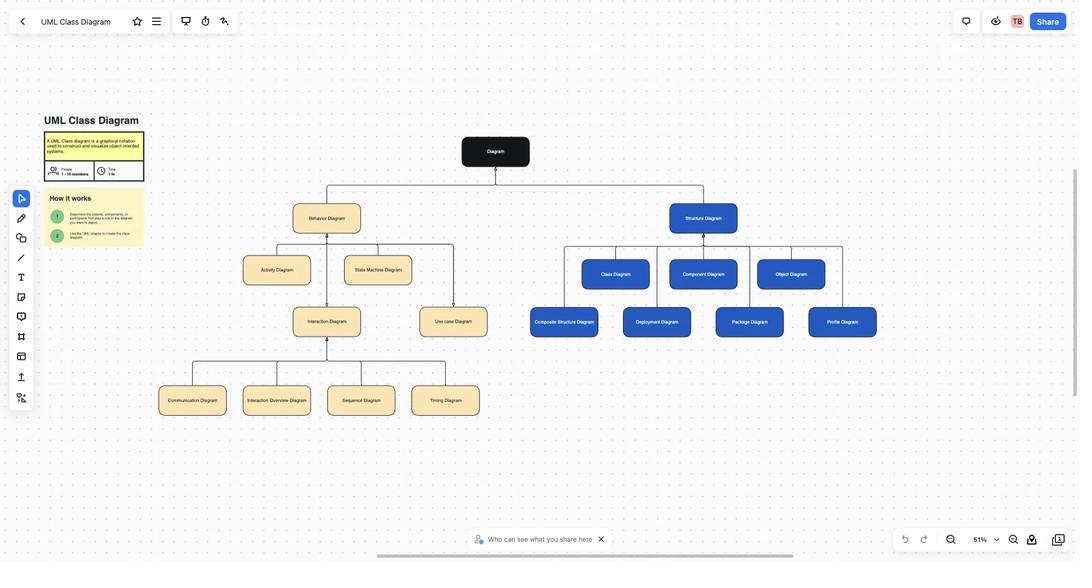 Task type: describe. For each thing, give the bounding box(es) containing it.
share
[[1037, 17, 1059, 26]]

tb
[[1013, 17, 1023, 26]]

upload image
[[15, 371, 28, 384]]

comment panel image
[[960, 15, 973, 28]]

who can see what you share here button
[[473, 531, 595, 548]]

more options image
[[150, 15, 163, 28]]

dashboard image
[[16, 15, 29, 28]]

laser image
[[218, 15, 231, 28]]

can
[[504, 535, 515, 543]]

all eyes on me image
[[990, 15, 1003, 28]]

timer image
[[199, 15, 212, 28]]

51
[[974, 536, 981, 543]]

share
[[560, 535, 577, 543]]

who
[[488, 535, 502, 543]]



Task type: locate. For each thing, give the bounding box(es) containing it.
see
[[517, 535, 528, 543]]

%
[[981, 536, 987, 543]]

more tools image
[[15, 392, 28, 405]]

Document name text field
[[33, 13, 127, 30]]

pages image
[[1052, 533, 1065, 546]]

here
[[579, 535, 593, 543]]

mini map image
[[1025, 533, 1039, 546]]

zoom in image
[[1007, 533, 1020, 546]]

what
[[530, 535, 545, 543]]

who can see what you share here
[[488, 535, 593, 543]]

zoom out image
[[944, 533, 957, 546]]

share button
[[1030, 13, 1067, 30]]

you
[[547, 535, 558, 543]]

present image
[[180, 15, 193, 28]]

templates image
[[15, 350, 28, 363]]

51 %
[[974, 536, 987, 543]]

tb button
[[1009, 13, 1026, 30]]

star this whiteboard image
[[131, 15, 144, 28]]



Task type: vqa. For each thing, say whether or not it's contained in the screenshot.
middle to
no



